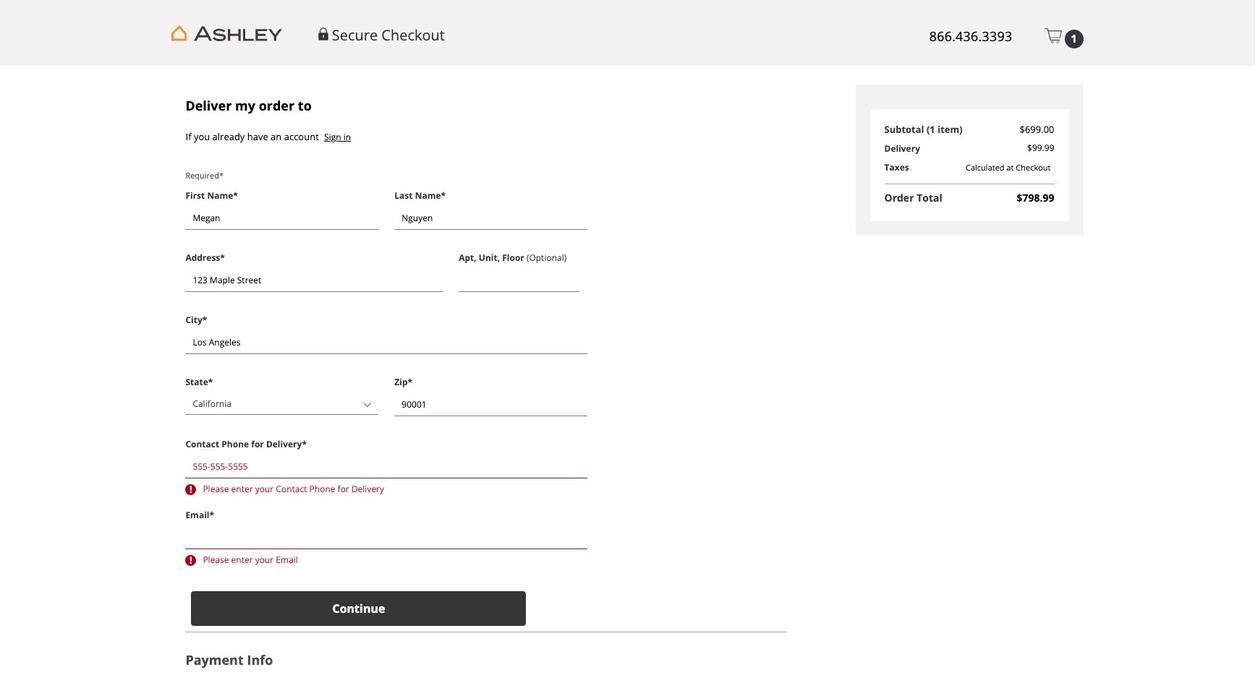 Task type: locate. For each thing, give the bounding box(es) containing it.
None text field
[[186, 207, 379, 230], [186, 332, 588, 355], [186, 207, 379, 230], [186, 332, 588, 355]]

None email field
[[186, 527, 588, 550]]

None telephone field
[[395, 394, 588, 417], [186, 456, 588, 479], [395, 394, 588, 417], [186, 456, 588, 479]]

1 vertical spatial alert
[[186, 554, 588, 568]]

main content
[[172, 66, 1084, 676]]

alert
[[186, 483, 588, 497], [186, 554, 588, 568]]

None text field
[[395, 207, 588, 230], [459, 269, 580, 292], [395, 207, 588, 230], [459, 269, 580, 292]]

0 vertical spatial alert
[[186, 483, 588, 497]]

Start typing your street address, city, and state for suggestions. text field
[[186, 269, 443, 292]]



Task type: describe. For each thing, give the bounding box(es) containing it.
1 alert from the top
[[186, 483, 588, 497]]

2 alert from the top
[[186, 554, 588, 568]]



Task type: vqa. For each thing, say whether or not it's contained in the screenshot.
DINING TABLES link
no



